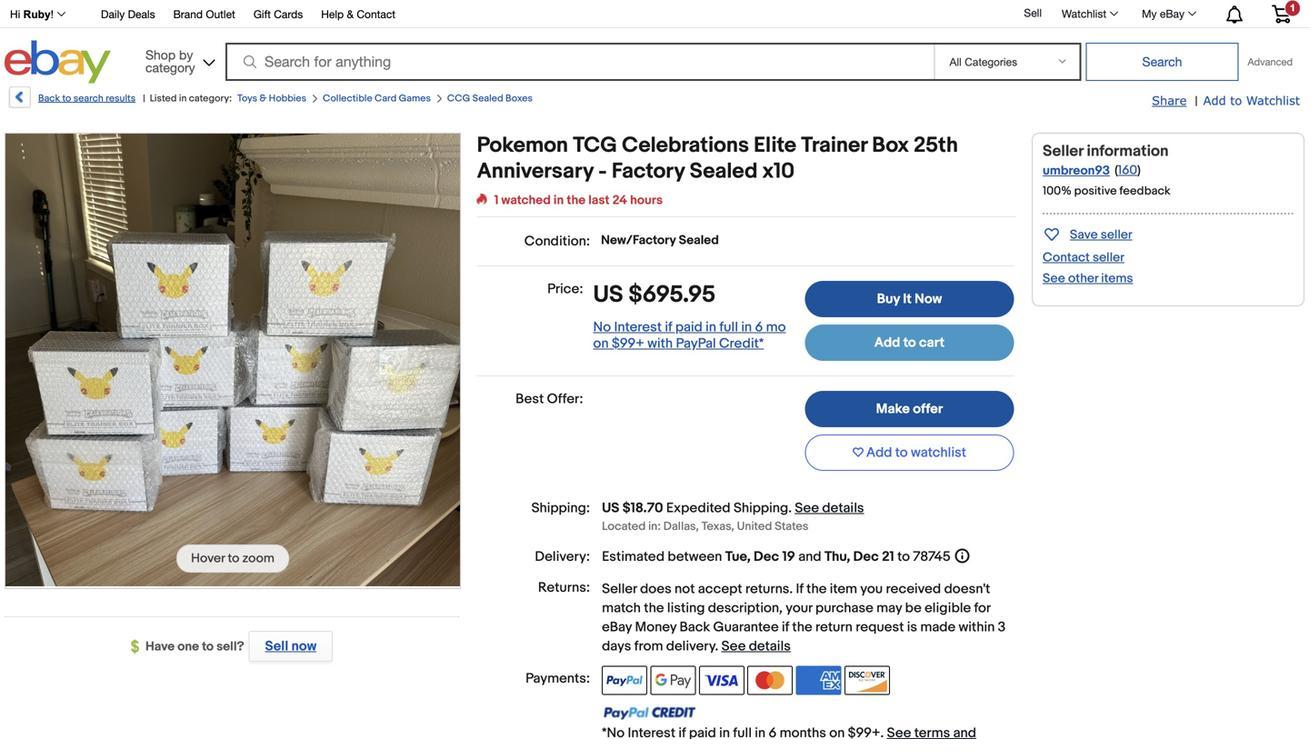 Task type: locate. For each thing, give the bounding box(es) containing it.
. up states
[[788, 500, 792, 516]]

to inside button
[[895, 445, 908, 461]]

1 vertical spatial sealed
[[690, 159, 758, 185]]

the
[[567, 193, 586, 208], [807, 581, 827, 597], [644, 600, 664, 616], [792, 619, 812, 636]]

other
[[1068, 271, 1098, 286]]

category:
[[189, 93, 232, 105]]

see details link down guarantee
[[722, 638, 791, 655]]

1 vertical spatial see
[[795, 500, 819, 516]]

ccg sealed boxes link
[[447, 93, 533, 105]]

0 vertical spatial details
[[822, 500, 864, 516]]

visa image
[[699, 666, 744, 695]]

1 horizontal spatial see details link
[[795, 500, 864, 516]]

1 vertical spatial back
[[680, 619, 710, 636]]

& right help
[[347, 8, 354, 20]]

details inside 'us $18.70 expedited shipping . see details located in: dallas, texas, united states'
[[822, 500, 864, 516]]

. inside 'us $18.70 expedited shipping . see details located in: dallas, texas, united states'
[[788, 500, 792, 516]]

guarantee
[[713, 619, 779, 636]]

1 horizontal spatial ebay
[[1160, 7, 1185, 20]]

0 vertical spatial contact
[[357, 8, 396, 20]]

paypal credit image
[[602, 706, 697, 720]]

buy
[[877, 291, 900, 307]]

seller does not accept returns. if the item you received doesn't match the listing description, your purchase may be eligible for ebay money back guarantee
[[602, 581, 991, 636]]

shop by category button
[[137, 40, 219, 80]]

add down buy
[[874, 335, 900, 351]]

| left listed
[[143, 93, 145, 105]]

pokemon
[[477, 133, 568, 159]]

seller up umbreon93 link at the top
[[1043, 142, 1083, 161]]

advanced link
[[1239, 44, 1302, 80]]

if inside "if the return request is made within 3 days from delivery"
[[782, 619, 789, 636]]

my ebay link
[[1132, 3, 1205, 25]]

sealed right the ccg
[[472, 93, 503, 105]]

1 vertical spatial add
[[874, 335, 900, 351]]

seller
[[1101, 227, 1133, 243], [1093, 250, 1125, 265]]

1 vertical spatial see details link
[[722, 638, 791, 655]]

back left search
[[38, 93, 60, 105]]

0 horizontal spatial &
[[260, 93, 267, 105]]

0 vertical spatial see
[[1043, 271, 1065, 286]]

0 vertical spatial ebay
[[1160, 7, 1185, 20]]

item
[[830, 581, 857, 597]]

1 horizontal spatial contact
[[1043, 250, 1090, 265]]

0 vertical spatial back
[[38, 93, 60, 105]]

see left other
[[1043, 271, 1065, 286]]

0 vertical spatial watchlist
[[1062, 7, 1107, 20]]

hi ruby !
[[10, 8, 54, 20]]

1 vertical spatial 1
[[494, 193, 499, 208]]

0 horizontal spatial watchlist
[[1062, 7, 1107, 20]]

2 horizontal spatial see
[[1043, 271, 1065, 286]]

0 vertical spatial us
[[593, 281, 623, 309]]

0 horizontal spatial contact
[[357, 8, 396, 20]]

ebay up days
[[602, 619, 632, 636]]

1 horizontal spatial if
[[782, 619, 789, 636]]

contact inside account navigation
[[357, 8, 396, 20]]

account navigation
[[0, 0, 1305, 28]]

hi
[[10, 8, 20, 20]]

0 vertical spatial sealed
[[472, 93, 503, 105]]

brand outlet
[[173, 8, 235, 20]]

1 horizontal spatial sell
[[1024, 6, 1042, 19]]

1 vertical spatial us
[[602, 500, 620, 516]]

seller inside seller information umbreon93 ( 160 ) 100% positive feedback
[[1043, 142, 1083, 161]]

0 horizontal spatial if
[[665, 319, 672, 335]]

seller inside contact seller see other items
[[1093, 250, 1125, 265]]

sealed left x10
[[690, 159, 758, 185]]

1 horizontal spatial details
[[822, 500, 864, 516]]

1 vertical spatial if
[[782, 619, 789, 636]]

us $695.95
[[593, 281, 716, 309]]

to right one at the left bottom
[[202, 639, 214, 655]]

ccg
[[447, 93, 470, 105]]

us for us $18.70 expedited shipping . see details located in: dallas, texas, united states
[[602, 500, 620, 516]]

toys & hobbies
[[237, 93, 306, 105]]

add down make
[[866, 445, 892, 461]]

make offer link
[[805, 391, 1014, 427]]

seller up match
[[602, 581, 637, 597]]

details down guarantee
[[749, 638, 791, 655]]

seller inside seller does not accept returns. if the item you received doesn't match the listing description, your purchase may be eligible for ebay money back guarantee
[[602, 581, 637, 597]]

back inside seller does not accept returns. if the item you received doesn't match the listing description, your purchase may be eligible for ebay money back guarantee
[[680, 619, 710, 636]]

to down advanced link
[[1230, 93, 1242, 107]]

seller for contact
[[1093, 250, 1125, 265]]

paypal image
[[602, 666, 647, 695]]

sell left watchlist link
[[1024, 6, 1042, 19]]

details up thu,
[[822, 500, 864, 516]]

1 vertical spatial contact
[[1043, 250, 1090, 265]]

ebay right my
[[1160, 7, 1185, 20]]

6
[[755, 319, 763, 335]]

0 horizontal spatial dec
[[754, 549, 779, 565]]

sell for sell now
[[265, 638, 288, 655]]

the inside "if the return request is made within 3 days from delivery"
[[792, 619, 812, 636]]

sell now
[[265, 638, 317, 655]]

2 vertical spatial sealed
[[679, 233, 719, 248]]

umbreon93
[[1043, 163, 1110, 179]]

my ebay
[[1142, 7, 1185, 20]]

0 vertical spatial sell
[[1024, 6, 1042, 19]]

1 inside the us $695.95 main content
[[494, 193, 499, 208]]

0 horizontal spatial ebay
[[602, 619, 632, 636]]

&
[[347, 8, 354, 20], [260, 93, 267, 105]]

back
[[38, 93, 60, 105], [680, 619, 710, 636]]

ebay inside seller does not accept returns. if the item you received doesn't match the listing description, your purchase may be eligible for ebay money back guarantee
[[602, 619, 632, 636]]

2 vertical spatial see
[[722, 638, 746, 655]]

1 horizontal spatial dec
[[853, 549, 879, 565]]

0 horizontal spatial see
[[722, 638, 746, 655]]

24
[[613, 193, 627, 208]]

deals
[[128, 8, 155, 20]]

0 vertical spatial 1
[[1290, 2, 1296, 13]]

& inside account navigation
[[347, 8, 354, 20]]

listed
[[150, 93, 177, 105]]

contact right help
[[357, 8, 396, 20]]

|
[[143, 93, 145, 105], [1195, 94, 1198, 109]]

seller up items at right
[[1093, 250, 1125, 265]]

buy it now
[[877, 291, 942, 307]]

states
[[775, 520, 809, 534]]

and
[[798, 549, 822, 565]]

toys
[[237, 93, 257, 105]]

shipping:
[[532, 500, 590, 516]]

not
[[675, 581, 695, 597]]

shipping
[[734, 500, 788, 516]]

watchlist right "sell" link
[[1062, 7, 1107, 20]]

0 horizontal spatial back
[[38, 93, 60, 105]]

games
[[399, 93, 431, 105]]

sell inside account navigation
[[1024, 6, 1042, 19]]

within
[[959, 619, 995, 636]]

to inside share | add to watchlist
[[1230, 93, 1242, 107]]

1 horizontal spatial back
[[680, 619, 710, 636]]

1 horizontal spatial seller
[[1043, 142, 1083, 161]]

see down guarantee
[[722, 638, 746, 655]]

sell link
[[1016, 6, 1050, 19]]

0 horizontal spatial details
[[749, 638, 791, 655]]

1 link
[[1261, 0, 1302, 26]]

watchlist inside account navigation
[[1062, 7, 1107, 20]]

1 inside 1 link
[[1290, 2, 1296, 13]]

1 horizontal spatial see
[[795, 500, 819, 516]]

results
[[106, 93, 136, 105]]

sealed right the new/factory
[[679, 233, 719, 248]]

texas,
[[702, 520, 734, 534]]

& right toys
[[260, 93, 267, 105]]

1 vertical spatial ebay
[[602, 619, 632, 636]]

0 horizontal spatial seller
[[602, 581, 637, 597]]

| right share button at the right top of page
[[1195, 94, 1198, 109]]

see up states
[[795, 500, 819, 516]]

if down your
[[782, 619, 789, 636]]

add to watchlist button
[[805, 435, 1014, 471]]

0 vertical spatial .
[[788, 500, 792, 516]]

$18.70
[[623, 500, 663, 516]]

watchlist
[[1062, 7, 1107, 20], [1246, 93, 1300, 107]]

daily deals
[[101, 8, 155, 20]]

does
[[640, 581, 672, 597]]

0 vertical spatial seller
[[1101, 227, 1133, 243]]

delivery:
[[535, 549, 590, 565]]

the left last
[[567, 193, 586, 208]]

ccg sealed boxes
[[447, 93, 533, 105]]

1 vertical spatial seller
[[1093, 250, 1125, 265]]

if left paid
[[665, 319, 672, 335]]

0 vertical spatial if
[[665, 319, 672, 335]]

watchlist inside share | add to watchlist
[[1246, 93, 1300, 107]]

back to search results
[[38, 93, 136, 105]]

100%
[[1043, 184, 1072, 198]]

1 up advanced
[[1290, 2, 1296, 13]]

1 horizontal spatial 1
[[1290, 2, 1296, 13]]

thu,
[[825, 549, 850, 565]]

1 vertical spatial watchlist
[[1246, 93, 1300, 107]]

us inside 'us $18.70 expedited shipping . see details located in: dallas, texas, united states'
[[602, 500, 620, 516]]

gift cards
[[253, 8, 303, 20]]

0 horizontal spatial sell
[[265, 638, 288, 655]]

us up no
[[593, 281, 623, 309]]

returns:
[[538, 580, 590, 596]]

2 vertical spatial add
[[866, 445, 892, 461]]

us $18.70 expedited shipping . see details located in: dallas, texas, united states
[[602, 500, 864, 534]]

in:
[[648, 520, 661, 534]]

sealed for ccg sealed boxes
[[472, 93, 503, 105]]

0 vertical spatial see details link
[[795, 500, 864, 516]]

the down your
[[792, 619, 812, 636]]

sealed
[[472, 93, 503, 105], [690, 159, 758, 185], [679, 233, 719, 248]]

watchlist down advanced
[[1246, 93, 1300, 107]]

search
[[73, 93, 103, 105]]

add for add to cart
[[874, 335, 900, 351]]

.
[[788, 500, 792, 516], [715, 638, 719, 655]]

with
[[647, 335, 673, 352]]

1 horizontal spatial |
[[1195, 94, 1198, 109]]

watched
[[501, 193, 551, 208]]

contact seller link
[[1043, 250, 1125, 265]]

160
[[1118, 163, 1137, 178]]

sealed inside 'pokemon tcg celebrations elite trainer box 25th anniversary - factory sealed x10'
[[690, 159, 758, 185]]

add right share
[[1203, 93, 1226, 107]]

contact up other
[[1043, 250, 1090, 265]]

new/factory
[[601, 233, 676, 248]]

0 vertical spatial seller
[[1043, 142, 1083, 161]]

$99+
[[612, 335, 644, 352]]

1 vertical spatial seller
[[602, 581, 637, 597]]

1 horizontal spatial .
[[788, 500, 792, 516]]

mo
[[766, 319, 786, 335]]

us for us $695.95
[[593, 281, 623, 309]]

in right listed
[[179, 93, 187, 105]]

1 left watched
[[494, 193, 499, 208]]

match
[[602, 600, 641, 616]]

us up located on the left of page
[[602, 500, 620, 516]]

elite
[[754, 133, 796, 159]]

expedited
[[666, 500, 731, 516]]

1 horizontal spatial watchlist
[[1246, 93, 1300, 107]]

dec left the 21 at the bottom
[[853, 549, 879, 565]]

. up visa image
[[715, 638, 719, 655]]

pokemon tcg celebrations elite trainer box 25th anniversary - factory sealed x10 - picture 1 of 1 image
[[5, 132, 460, 586]]

!
[[51, 8, 54, 20]]

seller right save
[[1101, 227, 1133, 243]]

1 vertical spatial sell
[[265, 638, 288, 655]]

add inside button
[[866, 445, 892, 461]]

see
[[1043, 271, 1065, 286], [795, 500, 819, 516], [722, 638, 746, 655]]

make
[[876, 401, 910, 417]]

160 link
[[1118, 163, 1137, 178]]

1 vertical spatial &
[[260, 93, 267, 105]]

back up delivery
[[680, 619, 710, 636]]

to left watchlist
[[895, 445, 908, 461]]

collectible card games link
[[323, 93, 431, 105]]

& for help
[[347, 8, 354, 20]]

toys & hobbies link
[[237, 93, 306, 105]]

sell left now
[[265, 638, 288, 655]]

1 horizontal spatial &
[[347, 8, 354, 20]]

now
[[291, 638, 317, 655]]

0 vertical spatial &
[[347, 8, 354, 20]]

add for add to watchlist
[[866, 445, 892, 461]]

estimated between tue, dec 19 and thu, dec 21 to 78745
[[602, 549, 951, 565]]

0 horizontal spatial 1
[[494, 193, 499, 208]]

buy it now link
[[805, 281, 1014, 317]]

hobbies
[[269, 93, 306, 105]]

master card image
[[748, 666, 793, 695]]

information
[[1087, 142, 1169, 161]]

0 vertical spatial add
[[1203, 93, 1226, 107]]

in left 6
[[741, 319, 752, 335]]

dec left the 19
[[754, 549, 779, 565]]

0 horizontal spatial .
[[715, 638, 719, 655]]

seller inside button
[[1101, 227, 1133, 243]]

None submit
[[1086, 43, 1239, 81]]

see details link up states
[[795, 500, 864, 516]]



Task type: vqa. For each thing, say whether or not it's contained in the screenshot.
middle See
yes



Task type: describe. For each thing, give the bounding box(es) containing it.
interest
[[614, 319, 662, 335]]

the right if
[[807, 581, 827, 597]]

21
[[882, 549, 894, 565]]

no interest if paid in full in 6 mo on $99+ with paypal credit* link
[[593, 319, 786, 352]]

the up money
[[644, 600, 664, 616]]

us $695.95 main content
[[477, 133, 1016, 739]]

1 vertical spatial details
[[749, 638, 791, 655]]

1 for 1
[[1290, 2, 1296, 13]]

made
[[920, 619, 956, 636]]

umbreon93 link
[[1043, 163, 1110, 179]]

add to cart link
[[805, 325, 1014, 361]]

0 horizontal spatial |
[[143, 93, 145, 105]]

1 for 1 watched in the last 24 hours
[[494, 193, 499, 208]]

contact inside contact seller see other items
[[1043, 250, 1090, 265]]

returns.
[[746, 581, 793, 597]]

seller for information
[[1043, 142, 1083, 161]]

0 horizontal spatial see details link
[[722, 638, 791, 655]]

none submit inside shop by category banner
[[1086, 43, 1239, 81]]

to left cart
[[903, 335, 916, 351]]

1 watched in the last 24 hours
[[494, 193, 663, 208]]

help & contact
[[321, 8, 396, 20]]

1 vertical spatial .
[[715, 638, 719, 655]]

add inside share | add to watchlist
[[1203, 93, 1226, 107]]

seller for does
[[602, 581, 637, 597]]

sell?
[[216, 639, 244, 655]]

you
[[860, 581, 883, 597]]

paid
[[675, 319, 703, 335]]

save
[[1070, 227, 1098, 243]]

request
[[856, 619, 904, 636]]

category
[[145, 60, 195, 75]]

doesn't
[[944, 581, 990, 597]]

celebrations
[[622, 133, 749, 159]]

if the return request is made within 3 days from delivery
[[602, 619, 1006, 655]]

days
[[602, 638, 631, 655]]

discover image
[[845, 666, 890, 695]]

located
[[602, 520, 646, 534]]

payments:
[[526, 671, 590, 687]]

sell for sell
[[1024, 6, 1042, 19]]

brand outlet link
[[173, 5, 235, 25]]

condition:
[[524, 233, 590, 250]]

purchase
[[816, 600, 874, 616]]

anniversary
[[477, 159, 594, 185]]

american express image
[[796, 666, 841, 695]]

sell now link
[[244, 631, 333, 662]]

2 dec from the left
[[853, 549, 879, 565]]

your
[[786, 600, 813, 616]]

dollar sign image
[[131, 640, 145, 654]]

cards
[[274, 8, 303, 20]]

on
[[593, 335, 609, 352]]

return
[[816, 619, 853, 636]]

shop by category banner
[[0, 0, 1305, 88]]

google pay image
[[650, 666, 696, 695]]

have one to sell?
[[145, 639, 244, 655]]

Search for anything text field
[[228, 45, 931, 79]]

)
[[1137, 163, 1141, 178]]

for
[[974, 600, 991, 616]]

. see details
[[715, 638, 791, 655]]

| listed in category:
[[143, 93, 232, 105]]

estimated
[[602, 549, 665, 565]]

see inside contact seller see other items
[[1043, 271, 1065, 286]]

to right the 21 at the bottom
[[897, 549, 910, 565]]

daily deals link
[[101, 5, 155, 25]]

ebay inside account navigation
[[1160, 7, 1185, 20]]

received
[[886, 581, 941, 597]]

sealed for new/factory sealed
[[679, 233, 719, 248]]

brand
[[173, 8, 203, 20]]

to left search
[[62, 93, 71, 105]]

in left "full"
[[706, 319, 716, 335]]

add to watchlist
[[866, 445, 966, 461]]

offer
[[913, 401, 943, 417]]

help & contact link
[[321, 5, 396, 25]]

from
[[634, 638, 663, 655]]

collectible
[[323, 93, 372, 105]]

positive
[[1074, 184, 1117, 198]]

dallas,
[[664, 520, 699, 534]]

seller information umbreon93 ( 160 ) 100% positive feedback
[[1043, 142, 1171, 198]]

if
[[796, 581, 804, 597]]

it
[[903, 291, 912, 307]]

in right watched
[[554, 193, 564, 208]]

back to search results link
[[7, 86, 136, 115]]

seller for save
[[1101, 227, 1133, 243]]

3
[[998, 619, 1006, 636]]

listing
[[667, 600, 705, 616]]

| inside share | add to watchlist
[[1195, 94, 1198, 109]]

price:
[[547, 281, 583, 297]]

daily
[[101, 8, 125, 20]]

is
[[907, 619, 917, 636]]

25th
[[914, 133, 958, 159]]

offer:
[[547, 391, 583, 407]]

tue,
[[725, 549, 751, 565]]

if inside no interest if paid in full in 6 mo on $99+ with paypal credit*
[[665, 319, 672, 335]]

help
[[321, 8, 344, 20]]

card
[[375, 93, 397, 105]]

-
[[598, 159, 607, 185]]

shop by category
[[145, 47, 195, 75]]

& for toys
[[260, 93, 267, 105]]

x10
[[763, 159, 795, 185]]

see inside 'us $18.70 expedited shipping . see details located in: dallas, texas, united states'
[[795, 500, 819, 516]]

1 dec from the left
[[754, 549, 779, 565]]

full
[[719, 319, 738, 335]]

box
[[872, 133, 909, 159]]

gift
[[253, 8, 271, 20]]

contact seller see other items
[[1043, 250, 1133, 286]]

description,
[[708, 600, 783, 616]]

delivery
[[666, 638, 715, 655]]



